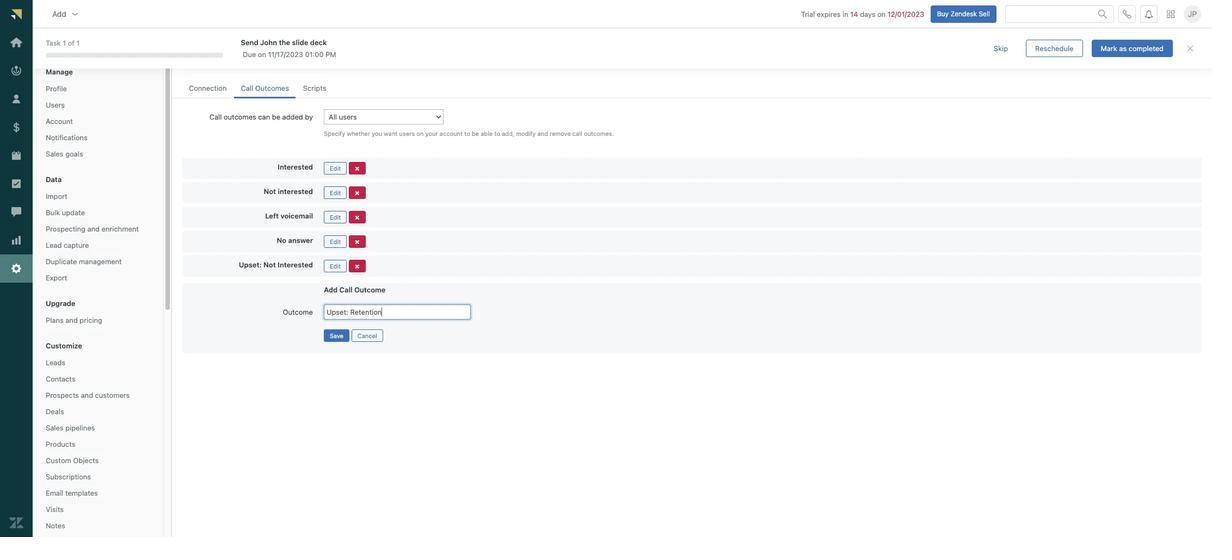 Task type: vqa. For each thing, say whether or not it's contained in the screenshot.
Profile
yes



Task type: locate. For each thing, give the bounding box(es) containing it.
1 horizontal spatial your
[[425, 130, 438, 137]]

add left 'chevron down' icon
[[52, 9, 66, 18]]

2 vertical spatial on
[[417, 130, 424, 137]]

outcomes
[[255, 84, 289, 93]]

edit down specify
[[330, 165, 341, 172]]

not interested
[[264, 187, 313, 196]]

0 vertical spatial interested
[[278, 163, 313, 171]]

want
[[384, 130, 398, 137]]

expires
[[817, 10, 841, 18]]

edit link right interested
[[324, 187, 347, 199]]

chevron down image
[[71, 10, 79, 18]]

0 vertical spatial be
[[272, 113, 280, 121]]

products link
[[41, 438, 155, 452]]

manage
[[46, 68, 73, 76]]

add,
[[502, 130, 515, 137]]

0 vertical spatial your
[[197, 59, 211, 68]]

1 vertical spatial your
[[425, 130, 438, 137]]

interested
[[278, 163, 313, 171], [278, 261, 313, 269]]

import link
[[41, 189, 155, 204]]

0 vertical spatial add
[[52, 9, 66, 18]]

upset: not interested
[[239, 261, 313, 269]]

1 vertical spatial add
[[324, 286, 338, 294]]

contacts link
[[41, 372, 155, 387]]

edit link up add call outcome
[[324, 260, 347, 273]]

outcome up outcome "text field"
[[354, 286, 386, 294]]

upgrade
[[46, 299, 75, 308]]

text
[[241, 41, 264, 56]]

custom objects
[[46, 457, 99, 465]]

0 vertical spatial sales
[[46, 150, 63, 158]]

and right plans
[[65, 316, 78, 325]]

buy
[[937, 10, 949, 18]]

and down bulk update link
[[87, 225, 100, 234]]

be right can
[[272, 113, 280, 121]]

0 vertical spatial on
[[877, 10, 886, 18]]

outcome
[[354, 286, 386, 294], [283, 308, 313, 317]]

3 remove image from the top
[[355, 215, 360, 221]]

whether
[[347, 130, 370, 137]]

can
[[258, 113, 270, 121]]

voicemail
[[281, 212, 313, 220]]

pm
[[326, 50, 336, 59]]

no
[[277, 236, 286, 245]]

zendesk image
[[9, 517, 23, 531]]

0 horizontal spatial your
[[197, 59, 211, 68]]

0 vertical spatial remove image
[[355, 239, 360, 245]]

remove image
[[355, 239, 360, 245], [355, 264, 360, 270]]

profile link
[[41, 82, 155, 96]]

2 horizontal spatial on
[[877, 10, 886, 18]]

add up save at the bottom left of page
[[324, 286, 338, 294]]

edit right voicemail
[[330, 214, 341, 221]]

cancel button
[[351, 330, 383, 342]]

edit link right voicemail
[[324, 211, 347, 224]]

task 1 of 1
[[46, 39, 80, 47]]

added
[[282, 113, 303, 121]]

sell
[[979, 10, 990, 18]]

interested up interested
[[278, 163, 313, 171]]

1 horizontal spatial be
[[472, 130, 479, 137]]

remove
[[550, 130, 571, 137]]

be left able
[[472, 130, 479, 137]]

your left account
[[425, 130, 438, 137]]

2 remove image from the top
[[355, 264, 360, 270]]

1 vertical spatial sales
[[46, 424, 63, 433]]

and up "leads"
[[216, 41, 238, 56]]

remove image for no answer
[[355, 239, 360, 245]]

trial
[[801, 10, 815, 18]]

1 horizontal spatial add
[[324, 286, 338, 294]]

edit
[[330, 165, 341, 172], [330, 189, 341, 196], [330, 214, 341, 221], [330, 238, 341, 245], [330, 263, 341, 270]]

skip button
[[985, 40, 1017, 57]]

scripts link
[[297, 79, 333, 99]]

1 vertical spatial not
[[263, 261, 276, 269]]

on up "contacts"
[[258, 50, 266, 59]]

4 edit from the top
[[330, 238, 341, 245]]

sales down deals
[[46, 424, 63, 433]]

3 edit from the top
[[330, 214, 341, 221]]

0 horizontal spatial add
[[52, 9, 66, 18]]

completed
[[1129, 44, 1164, 53]]

1 remove image from the top
[[355, 166, 360, 172]]

1 horizontal spatial to
[[494, 130, 500, 137]]

edit link right answer
[[324, 236, 347, 248]]

your down voice
[[197, 59, 211, 68]]

in
[[843, 10, 848, 18]]

0 vertical spatial not
[[264, 187, 276, 196]]

1 right of
[[77, 39, 80, 47]]

sales for sales goals
[[46, 150, 63, 158]]

users
[[399, 130, 415, 137]]

interested down no answer
[[278, 261, 313, 269]]

1 interested from the top
[[278, 163, 313, 171]]

to right able
[[494, 130, 500, 137]]

outcome down upset: not interested
[[283, 308, 313, 317]]

be
[[272, 113, 280, 121], [472, 130, 479, 137]]

to right account
[[464, 130, 470, 137]]

2 sales from the top
[[46, 424, 63, 433]]

pricing
[[80, 316, 102, 325]]

sales left goals
[[46, 150, 63, 158]]

2 vertical spatial remove image
[[355, 215, 360, 221]]

1 vertical spatial on
[[258, 50, 266, 59]]

on right days
[[877, 10, 886, 18]]

zendesk products image
[[1167, 10, 1175, 18]]

None field
[[62, 41, 148, 51]]

1 vertical spatial outcome
[[283, 308, 313, 317]]

the
[[279, 38, 290, 47]]

1 vertical spatial remove image
[[355, 264, 360, 270]]

1 not from the top
[[264, 187, 276, 196]]

your
[[197, 59, 211, 68], [425, 130, 438, 137]]

0 horizontal spatial on
[[258, 50, 266, 59]]

you
[[372, 130, 382, 137]]

remove image
[[355, 166, 360, 172], [355, 190, 360, 196], [355, 215, 360, 221]]

Outcome text field
[[324, 305, 471, 320]]

plans
[[46, 316, 64, 325]]

0 vertical spatial remove image
[[355, 166, 360, 172]]

connection link
[[182, 79, 233, 99]]

call down voice
[[182, 59, 195, 68]]

john
[[260, 38, 277, 47]]

on for specify whether you want users on your account to be able to add, modify and remove call outcomes.
[[417, 130, 424, 137]]

1 left of
[[63, 39, 66, 47]]

profile
[[46, 84, 67, 93]]

0 vertical spatial outcome
[[354, 286, 386, 294]]

5 edit link from the top
[[324, 260, 347, 273]]

deals
[[46, 408, 64, 416]]

and for pricing
[[65, 316, 78, 325]]

account link
[[41, 114, 155, 129]]

2 1 from the left
[[77, 39, 80, 47]]

visits
[[46, 506, 64, 514]]

on right users
[[417, 130, 424, 137]]

add inside button
[[52, 9, 66, 18]]

1 remove image from the top
[[355, 239, 360, 245]]

and down contacts link
[[81, 391, 93, 400]]

1 vertical spatial remove image
[[355, 190, 360, 196]]

0 horizontal spatial to
[[464, 130, 470, 137]]

export link
[[41, 271, 155, 285]]

learn
[[337, 59, 356, 68]]

2 edit link from the top
[[324, 187, 347, 199]]

5 edit from the top
[[330, 263, 341, 270]]

sales goals
[[46, 150, 83, 158]]

1 vertical spatial interested
[[278, 261, 313, 269]]

edit link down specify
[[324, 162, 347, 175]]

prospecting and enrichment link
[[41, 222, 155, 236]]

save
[[330, 332, 344, 340]]

send john the slide deck link
[[241, 37, 965, 47]]

deals link
[[41, 405, 155, 419]]

and for customers
[[81, 391, 93, 400]]

duplicate management link
[[41, 255, 155, 269]]

jp button
[[1184, 5, 1201, 23]]

leads
[[46, 359, 65, 367]]

edit right answer
[[330, 238, 341, 245]]

skip
[[994, 44, 1008, 53]]

edit for left voicemail
[[330, 214, 341, 221]]

1 vertical spatial be
[[472, 130, 479, 137]]

1 horizontal spatial 1
[[77, 39, 80, 47]]

prospecting
[[46, 225, 85, 234]]

edit for upset: not interested
[[330, 263, 341, 270]]

not right upset:
[[263, 261, 276, 269]]

1 edit link from the top
[[324, 162, 347, 175]]

2 not from the top
[[263, 261, 276, 269]]

edit for no answer
[[330, 238, 341, 245]]

send
[[241, 38, 258, 47]]

1 horizontal spatial outcome
[[354, 286, 386, 294]]

notifications
[[46, 133, 87, 142]]

sales for sales pipelines
[[46, 424, 63, 433]]

0 horizontal spatial 1
[[63, 39, 66, 47]]

2 remove image from the top
[[355, 190, 360, 196]]

1 1 from the left
[[63, 39, 66, 47]]

pipelines
[[65, 424, 95, 433]]

call inside voice and text call your leads and contacts directly from sell. learn about
[[182, 59, 195, 68]]

send john the slide deck due on 11/17/2023 01:00 pm
[[241, 38, 336, 59]]

1 horizontal spatial on
[[417, 130, 424, 137]]

1 edit from the top
[[330, 165, 341, 172]]

edit up add call outcome
[[330, 263, 341, 270]]

custom
[[46, 457, 71, 465]]

3 edit link from the top
[[324, 211, 347, 224]]

visits link
[[41, 503, 155, 517]]

2 edit from the top
[[330, 189, 341, 196]]

call left outcomes
[[241, 84, 253, 93]]

users link
[[41, 98, 155, 112]]

leads
[[213, 59, 231, 68]]

edit right interested
[[330, 189, 341, 196]]

and for enrichment
[[87, 225, 100, 234]]

add button
[[44, 3, 88, 25]]

not up left
[[264, 187, 276, 196]]

call
[[182, 59, 195, 68], [241, 84, 253, 93], [209, 113, 222, 121], [339, 286, 352, 294]]

4 edit link from the top
[[324, 236, 347, 248]]

on for trial expires in 14 days on 12/01/2023
[[877, 10, 886, 18]]

bell image
[[1145, 10, 1153, 18]]

to
[[464, 130, 470, 137], [494, 130, 500, 137]]

1 sales from the top
[[46, 150, 63, 158]]



Task type: describe. For each thing, give the bounding box(es) containing it.
2 to from the left
[[494, 130, 500, 137]]

directly
[[277, 59, 302, 68]]

lead
[[46, 241, 62, 250]]

days
[[860, 10, 875, 18]]

answer
[[288, 236, 313, 245]]

reschedule button
[[1026, 40, 1083, 57]]

sell.
[[321, 59, 335, 68]]

notes link
[[41, 519, 155, 534]]

add call outcome
[[324, 286, 386, 294]]

email templates
[[46, 489, 98, 498]]

prospects and customers link
[[41, 389, 155, 403]]

specify whether you want users on your account to be able to add, modify and remove call outcomes.
[[324, 130, 614, 137]]

buy zendesk sell button
[[931, 5, 997, 23]]

calls image
[[1123, 10, 1132, 18]]

account
[[440, 130, 463, 137]]

export
[[46, 274, 67, 282]]

2 interested from the top
[[278, 261, 313, 269]]

subscriptions
[[46, 473, 91, 482]]

add for add
[[52, 9, 66, 18]]

able
[[481, 130, 493, 137]]

save button
[[324, 330, 350, 342]]

and down due
[[233, 59, 245, 68]]

capture
[[64, 241, 89, 250]]

email
[[46, 489, 63, 498]]

your inside voice and text call your leads and contacts directly from sell. learn about
[[197, 59, 211, 68]]

search image
[[1098, 10, 1107, 18]]

as
[[1119, 44, 1127, 53]]

edit link for interested
[[324, 162, 347, 175]]

management
[[79, 257, 122, 266]]

data
[[46, 175, 62, 184]]

and right modify
[[537, 130, 548, 137]]

notes
[[46, 522, 65, 531]]

products
[[46, 440, 75, 449]]

edit for not interested
[[330, 189, 341, 196]]

slide
[[292, 38, 308, 47]]

cancel
[[357, 332, 377, 340]]

lead capture link
[[41, 238, 155, 253]]

edit link for not interested
[[324, 187, 347, 199]]

interested
[[278, 187, 313, 196]]

email templates link
[[41, 487, 155, 501]]

12/01/2023
[[888, 10, 924, 18]]

scripts
[[303, 84, 326, 93]]

11/17/2023
[[268, 50, 303, 59]]

edit link for upset: not interested
[[324, 260, 347, 273]]

plans and pricing
[[46, 316, 102, 325]]

from
[[304, 59, 319, 68]]

01:00
[[305, 50, 324, 59]]

remove image for interested
[[355, 190, 360, 196]]

zendesk
[[951, 10, 977, 18]]

reschedule
[[1035, 44, 1074, 53]]

call inside call outcomes link
[[241, 84, 253, 93]]

subscriptions link
[[41, 470, 155, 485]]

call left 'outcomes'
[[209, 113, 222, 121]]

objects
[[73, 457, 99, 465]]

cancel image
[[1186, 44, 1195, 53]]

duplicate
[[46, 257, 77, 266]]

call outcomes link
[[234, 79, 296, 99]]

1 to from the left
[[464, 130, 470, 137]]

about
[[358, 59, 377, 68]]

deck
[[310, 38, 327, 47]]

0 horizontal spatial outcome
[[283, 308, 313, 317]]

call outcomes
[[241, 84, 289, 93]]

contacts
[[247, 59, 276, 68]]

remove image for upset: not interested
[[355, 264, 360, 270]]

customers
[[95, 391, 130, 400]]

0 horizontal spatial be
[[272, 113, 280, 121]]

bulk update
[[46, 208, 85, 217]]

prospects and customers
[[46, 391, 130, 400]]

due
[[243, 50, 256, 59]]

enrichment
[[102, 225, 139, 234]]

by
[[305, 113, 313, 121]]

jp
[[1188, 9, 1197, 18]]

outcomes.
[[584, 130, 614, 137]]

remove image for voicemail
[[355, 215, 360, 221]]

voice and text call your leads and contacts directly from sell. learn about
[[182, 41, 379, 68]]

goals
[[65, 150, 83, 158]]

of
[[68, 39, 75, 47]]

users
[[46, 101, 65, 109]]

mark as completed
[[1101, 44, 1164, 53]]

edit link for no answer
[[324, 236, 347, 248]]

add for add call outcome
[[324, 286, 338, 294]]

left voicemail
[[265, 212, 313, 220]]

edit for interested
[[330, 165, 341, 172]]

sales goals link
[[41, 147, 155, 161]]

mark
[[1101, 44, 1117, 53]]

and for text
[[216, 41, 238, 56]]

leads link
[[41, 356, 155, 370]]

bulk
[[46, 208, 60, 217]]

task
[[46, 39, 61, 47]]

sales pipelines link
[[41, 421, 155, 436]]

on inside send john the slide deck due on 11/17/2023 01:00 pm
[[258, 50, 266, 59]]

edit link for left voicemail
[[324, 211, 347, 224]]

call outcomes can be added by
[[209, 113, 313, 121]]

specify
[[324, 130, 345, 137]]

voice
[[182, 41, 214, 56]]

call up 'save' 'button'
[[339, 286, 352, 294]]



